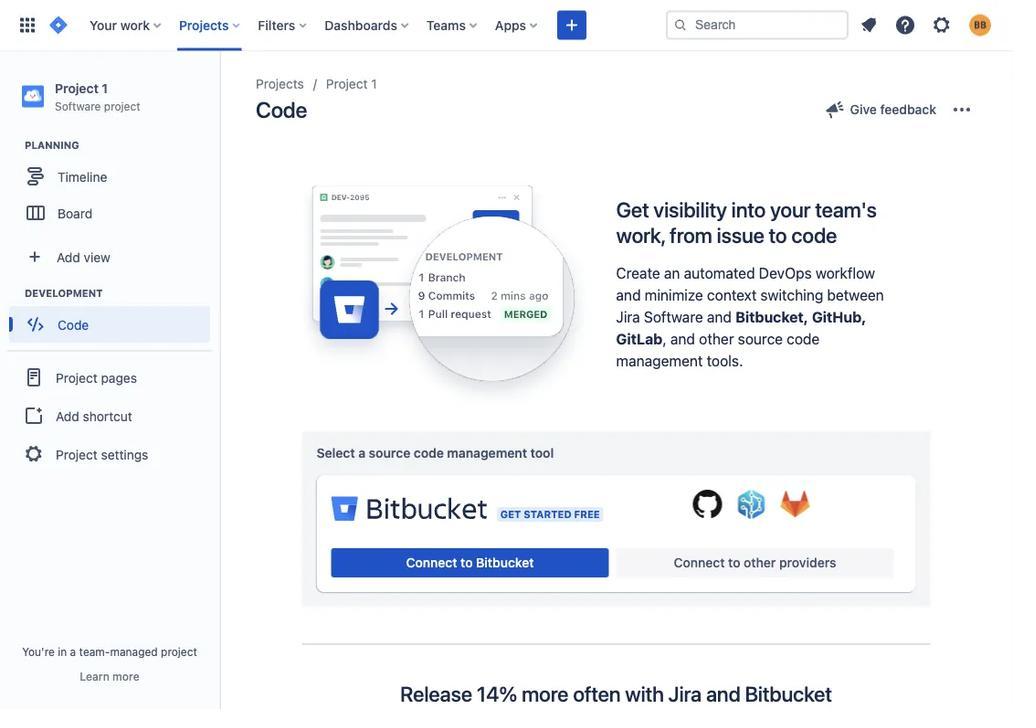Task type: describe. For each thing, give the bounding box(es) containing it.
1 horizontal spatial a
[[359, 446, 366, 461]]

view
[[84, 249, 110, 264]]

projects for projects link
[[256, 76, 304, 91]]

planning image
[[3, 135, 25, 157]]

switching
[[761, 286, 824, 304]]

group containing project pages
[[7, 350, 212, 480]]

gitlab
[[617, 330, 663, 348]]

workflow
[[816, 265, 876, 282]]

jira inside create an automated devops workflow and minimize context switching between jira software and
[[617, 308, 641, 326]]

0 vertical spatial code
[[256, 97, 307, 122]]

software inside create an automated devops workflow and minimize context switching between jira software and
[[644, 308, 704, 326]]

notifications image
[[858, 14, 880, 36]]

work
[[120, 17, 150, 32]]

providers
[[780, 555, 837, 570]]

from
[[670, 223, 713, 247]]

feedback
[[881, 102, 937, 117]]

banner containing your work
[[0, 0, 1014, 51]]

0 horizontal spatial a
[[70, 645, 76, 658]]

you're in a team-managed project
[[22, 645, 197, 658]]

give
[[851, 102, 877, 117]]

timeline link
[[9, 158, 210, 195]]

board
[[58, 206, 92, 221]]

project pages
[[56, 370, 137, 385]]

search image
[[674, 18, 688, 32]]

project pages link
[[7, 358, 212, 398]]

projects button
[[174, 11, 247, 40]]

bitbucket, github, gitlab
[[617, 308, 867, 348]]

give feedback
[[851, 102, 937, 117]]

1 for project 1
[[371, 76, 377, 91]]

projects link
[[256, 73, 304, 95]]

project for project pages
[[56, 370, 98, 385]]

and down create
[[617, 286, 641, 304]]

14%
[[477, 682, 518, 707]]

dashboards button
[[319, 11, 416, 40]]

1 horizontal spatial jira
[[669, 682, 702, 707]]

project for project settings
[[56, 447, 98, 462]]

automated
[[684, 265, 756, 282]]

add shortcut button
[[7, 398, 212, 434]]

github,
[[813, 308, 867, 326]]

development
[[25, 288, 103, 300]]

your work
[[90, 17, 150, 32]]

teams button
[[421, 11, 484, 40]]

you're
[[22, 645, 55, 658]]

your profile and settings image
[[970, 14, 992, 36]]

to for connect to bitbucket
[[461, 555, 473, 570]]

create
[[617, 265, 661, 282]]

add for add view
[[57, 249, 80, 264]]

settings
[[101, 447, 148, 462]]

appswitcher icon image
[[16, 14, 38, 36]]

primary element
[[11, 0, 666, 51]]

2 vertical spatial code
[[414, 446, 444, 461]]

free
[[575, 509, 600, 521]]

get for get visibility into your team's work, from issue to code
[[617, 197, 650, 222]]

bitbucket,
[[736, 308, 809, 326]]

project for project 1 software project
[[55, 80, 99, 96]]

learn more
[[80, 670, 140, 683]]

code inside , and other source code management tools.
[[787, 330, 820, 348]]

an
[[665, 265, 681, 282]]

dashboards
[[325, 17, 398, 32]]

often
[[573, 682, 621, 707]]

context
[[708, 286, 757, 304]]

apps
[[495, 17, 527, 32]]

your
[[771, 197, 811, 222]]

settings image
[[932, 14, 953, 36]]

team-
[[79, 645, 110, 658]]

started
[[524, 509, 572, 521]]

connect to bitbucket
[[406, 555, 534, 570]]

managed
[[110, 645, 158, 658]]

select a source code management tool
[[317, 446, 554, 461]]

connect to other providers
[[674, 555, 837, 570]]

get for get started free
[[501, 509, 521, 521]]

more image
[[952, 99, 974, 121]]

code inside get visibility into your team's work, from issue to code
[[792, 223, 838, 247]]

project 1
[[326, 76, 377, 91]]

release 14% more often with jira and bitbucket
[[401, 682, 833, 707]]

sidebar navigation image
[[199, 73, 240, 110]]

code link
[[9, 306, 210, 343]]

1 vertical spatial project
[[161, 645, 197, 658]]

project inside the project 1 software project
[[104, 99, 140, 112]]

connect for connect to other providers
[[674, 555, 725, 570]]

work,
[[617, 223, 666, 247]]

between
[[828, 286, 885, 304]]

project settings link
[[7, 434, 212, 475]]

filters
[[258, 17, 296, 32]]

project for project 1
[[326, 76, 368, 91]]

devops
[[759, 265, 812, 282]]

and right with
[[707, 682, 741, 707]]

1 horizontal spatial bitbucket
[[746, 682, 833, 707]]



Task type: locate. For each thing, give the bounding box(es) containing it.
0 horizontal spatial 1
[[102, 80, 108, 96]]

project settings
[[56, 447, 148, 462]]

1 vertical spatial management
[[447, 446, 528, 461]]

1 vertical spatial software
[[644, 308, 704, 326]]

1 vertical spatial get
[[501, 509, 521, 521]]

tools.
[[707, 352, 744, 370]]

0 horizontal spatial source
[[369, 446, 411, 461]]

project down add shortcut
[[56, 447, 98, 462]]

2 connect from the left
[[674, 555, 725, 570]]

0 horizontal spatial get
[[501, 509, 521, 521]]

tool
[[531, 446, 554, 461]]

project right managed
[[161, 645, 197, 658]]

a right in
[[70, 645, 76, 658]]

projects for projects dropdown button
[[179, 17, 229, 32]]

connect inside button
[[406, 555, 458, 570]]

jira software image
[[48, 14, 69, 36], [48, 14, 69, 36]]

planning
[[25, 140, 79, 151]]

learn more button
[[80, 669, 140, 684]]

add left shortcut
[[56, 408, 79, 424]]

help image
[[895, 14, 917, 36]]

issue
[[717, 223, 765, 247]]

other inside , and other source code management tools.
[[700, 330, 735, 348]]

other for to
[[744, 555, 776, 570]]

1 horizontal spatial code
[[256, 97, 307, 122]]

0 horizontal spatial management
[[447, 446, 528, 461]]

1 horizontal spatial source
[[738, 330, 783, 348]]

1 vertical spatial projects
[[256, 76, 304, 91]]

code
[[256, 97, 307, 122], [58, 317, 89, 332]]

projects up sidebar navigation image
[[179, 17, 229, 32]]

0 vertical spatial source
[[738, 330, 783, 348]]

group
[[7, 350, 212, 480]]

0 vertical spatial bitbucket
[[476, 555, 534, 570]]

management left tool at right
[[447, 446, 528, 461]]

get started free
[[501, 509, 600, 521]]

0 vertical spatial add
[[57, 249, 80, 264]]

0 horizontal spatial jira
[[617, 308, 641, 326]]

other
[[700, 330, 735, 348], [744, 555, 776, 570]]

connect
[[406, 555, 458, 570], [674, 555, 725, 570]]

more
[[113, 670, 140, 683], [522, 682, 569, 707]]

1 horizontal spatial more
[[522, 682, 569, 707]]

1 connect from the left
[[406, 555, 458, 570]]

0 vertical spatial projects
[[179, 17, 229, 32]]

and
[[617, 286, 641, 304], [707, 308, 732, 326], [671, 330, 696, 348], [707, 682, 741, 707]]

software down minimize
[[644, 308, 704, 326]]

to inside button
[[729, 555, 741, 570]]

jira up gitlab in the top right of the page
[[617, 308, 641, 326]]

0 horizontal spatial project
[[104, 99, 140, 112]]

projects
[[179, 17, 229, 32], [256, 76, 304, 91]]

source
[[738, 330, 783, 348], [369, 446, 411, 461]]

software
[[55, 99, 101, 112], [644, 308, 704, 326]]

0 horizontal spatial software
[[55, 99, 101, 112]]

get left started
[[501, 509, 521, 521]]

a
[[359, 446, 366, 461], [70, 645, 76, 658]]

1 down 'your'
[[102, 80, 108, 96]]

software up 'planning'
[[55, 99, 101, 112]]

1 horizontal spatial 1
[[371, 76, 377, 91]]

select
[[317, 446, 355, 461]]

other up tools.
[[700, 330, 735, 348]]

1 horizontal spatial to
[[729, 555, 741, 570]]

in
[[58, 645, 67, 658]]

project down primary element
[[326, 76, 368, 91]]

0 horizontal spatial projects
[[179, 17, 229, 32]]

project up timeline link
[[104, 99, 140, 112]]

0 vertical spatial other
[[700, 330, 735, 348]]

code down development
[[58, 317, 89, 332]]

minimize
[[645, 286, 704, 304]]

,
[[663, 330, 667, 348]]

0 horizontal spatial to
[[461, 555, 473, 570]]

0 vertical spatial get
[[617, 197, 650, 222]]

project 1 software project
[[55, 80, 140, 112]]

0 vertical spatial jira
[[617, 308, 641, 326]]

bitbucket image
[[331, 490, 488, 527], [331, 490, 488, 527]]

source right 'select'
[[369, 446, 411, 461]]

0 vertical spatial a
[[359, 446, 366, 461]]

1 vertical spatial code
[[58, 317, 89, 332]]

more down managed
[[113, 670, 140, 683]]

learn
[[80, 670, 110, 683]]

give feedback button
[[814, 95, 948, 124]]

project inside the project 1 software project
[[55, 80, 99, 96]]

get visibility into your team's work, from issue to code
[[617, 197, 877, 247]]

and inside , and other source code management tools.
[[671, 330, 696, 348]]

with
[[626, 682, 664, 707]]

more inside learn more "button"
[[113, 670, 140, 683]]

other for and
[[700, 330, 735, 348]]

1 horizontal spatial software
[[644, 308, 704, 326]]

project up add shortcut
[[56, 370, 98, 385]]

development image
[[3, 283, 25, 305]]

source inside , and other source code management tools.
[[738, 330, 783, 348]]

1 horizontal spatial projects
[[256, 76, 304, 91]]

code down projects link
[[256, 97, 307, 122]]

connect to bitbucket button
[[331, 548, 609, 578]]

get up work,
[[617, 197, 650, 222]]

1 horizontal spatial other
[[744, 555, 776, 570]]

1 vertical spatial add
[[56, 408, 79, 424]]

connect to other providers button
[[617, 548, 895, 578]]

development group
[[9, 286, 218, 348]]

release
[[401, 682, 473, 707]]

to
[[769, 223, 788, 247], [461, 555, 473, 570], [729, 555, 741, 570]]

, and other source code management tools.
[[617, 330, 820, 370]]

to inside get visibility into your team's work, from issue to code
[[769, 223, 788, 247]]

to for connect to other providers
[[729, 555, 741, 570]]

filters button
[[253, 11, 314, 40]]

1 vertical spatial bitbucket
[[746, 682, 833, 707]]

add shortcut
[[56, 408, 132, 424]]

1 horizontal spatial connect
[[674, 555, 725, 570]]

project
[[326, 76, 368, 91], [55, 80, 99, 96], [56, 370, 98, 385], [56, 447, 98, 462]]

1 vertical spatial a
[[70, 645, 76, 658]]

1 down dashboards popup button
[[371, 76, 377, 91]]

and right ,
[[671, 330, 696, 348]]

2 horizontal spatial to
[[769, 223, 788, 247]]

add for add shortcut
[[56, 408, 79, 424]]

software inside the project 1 software project
[[55, 99, 101, 112]]

1 for project 1 software project
[[102, 80, 108, 96]]

apps button
[[490, 11, 545, 40]]

add left view
[[57, 249, 80, 264]]

add inside "dropdown button"
[[57, 249, 80, 264]]

0 vertical spatial management
[[617, 352, 703, 370]]

other inside button
[[744, 555, 776, 570]]

1 horizontal spatial get
[[617, 197, 650, 222]]

1
[[371, 76, 377, 91], [102, 80, 108, 96]]

0 vertical spatial project
[[104, 99, 140, 112]]

into
[[732, 197, 766, 222]]

more right 14%
[[522, 682, 569, 707]]

0 horizontal spatial other
[[700, 330, 735, 348]]

jira right with
[[669, 682, 702, 707]]

team's
[[816, 197, 877, 222]]

get inside get visibility into your team's work, from issue to code
[[617, 197, 650, 222]]

connect inside button
[[674, 555, 725, 570]]

project up 'planning'
[[55, 80, 99, 96]]

project 1 link
[[326, 73, 377, 95]]

management inside , and other source code management tools.
[[617, 352, 703, 370]]

1 inside the project 1 software project
[[102, 80, 108, 96]]

management down ,
[[617, 352, 703, 370]]

board link
[[9, 195, 210, 231]]

0 vertical spatial software
[[55, 99, 101, 112]]

0 horizontal spatial code
[[58, 317, 89, 332]]

1 vertical spatial jira
[[669, 682, 702, 707]]

1 vertical spatial source
[[369, 446, 411, 461]]

bitbucket
[[476, 555, 534, 570], [746, 682, 833, 707]]

timeline
[[58, 169, 107, 184]]

bitbucket inside button
[[476, 555, 534, 570]]

planning group
[[9, 138, 218, 237]]

connect for connect to bitbucket
[[406, 555, 458, 570]]

1 horizontal spatial management
[[617, 352, 703, 370]]

project
[[104, 99, 140, 112], [161, 645, 197, 658]]

create an automated devops workflow and minimize context switching between jira software and
[[617, 265, 885, 326]]

add
[[57, 249, 80, 264], [56, 408, 79, 424]]

a right 'select'
[[359, 446, 366, 461]]

add inside button
[[56, 408, 79, 424]]

pages
[[101, 370, 137, 385]]

and down context
[[707, 308, 732, 326]]

0 horizontal spatial more
[[113, 670, 140, 683]]

0 vertical spatial code
[[792, 223, 838, 247]]

source down bitbucket, on the right top of the page
[[738, 330, 783, 348]]

1 horizontal spatial project
[[161, 645, 197, 658]]

add view
[[57, 249, 110, 264]]

get
[[617, 197, 650, 222], [501, 509, 521, 521]]

banner
[[0, 0, 1014, 51]]

jira
[[617, 308, 641, 326], [669, 682, 702, 707]]

your work button
[[84, 11, 168, 40]]

0 horizontal spatial bitbucket
[[476, 555, 534, 570]]

your
[[90, 17, 117, 32]]

0 horizontal spatial connect
[[406, 555, 458, 570]]

code inside development group
[[58, 317, 89, 332]]

1 vertical spatial other
[[744, 555, 776, 570]]

projects inside projects dropdown button
[[179, 17, 229, 32]]

visibility
[[654, 197, 727, 222]]

1 vertical spatial code
[[787, 330, 820, 348]]

management
[[617, 352, 703, 370], [447, 446, 528, 461]]

Search field
[[666, 11, 849, 40]]

projects down 'filters' dropdown button
[[256, 76, 304, 91]]

shortcut
[[83, 408, 132, 424]]

create image
[[561, 14, 583, 36]]

to inside button
[[461, 555, 473, 570]]

add view button
[[11, 239, 208, 275]]

teams
[[427, 17, 466, 32]]

other left providers
[[744, 555, 776, 570]]



Task type: vqa. For each thing, say whether or not it's contained in the screenshot.
"Labels"
no



